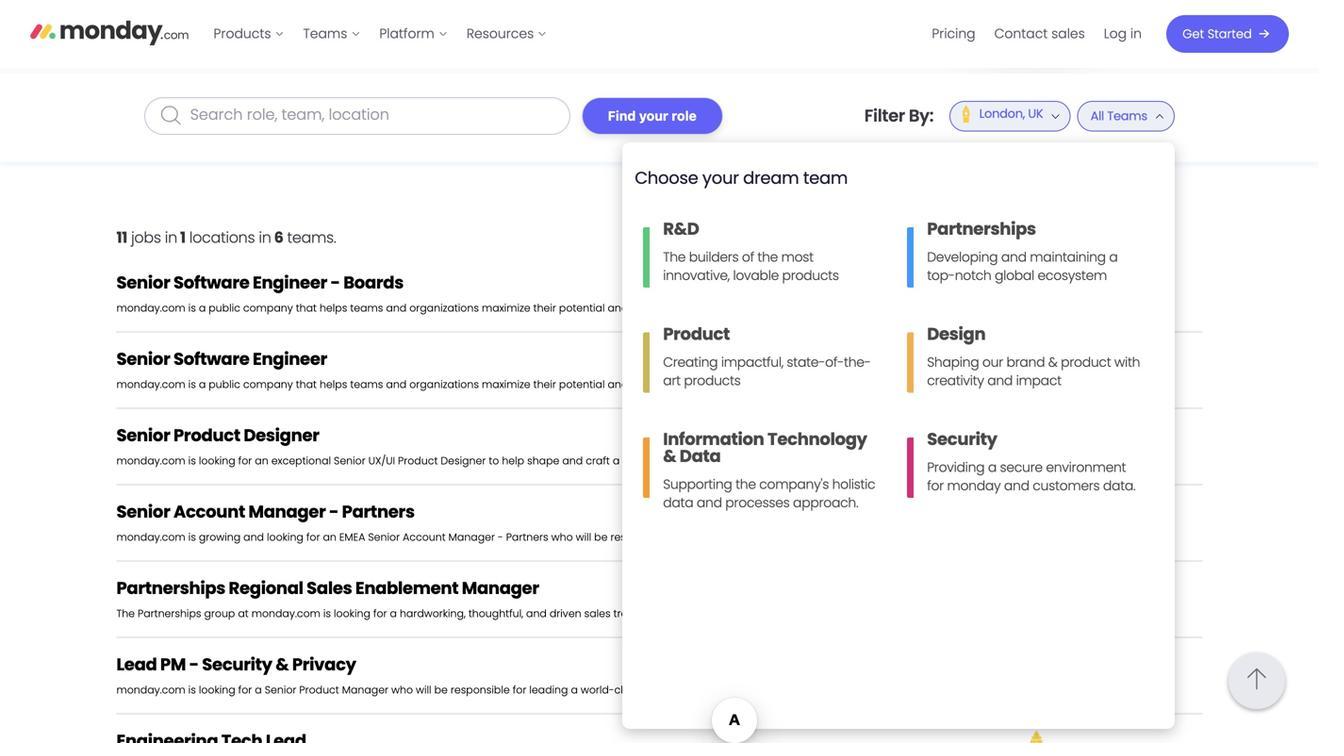 Task type: locate. For each thing, give the bounding box(es) containing it.
holistic
[[832, 475, 875, 494]]

0 vertical spatial organizations
[[409, 301, 479, 315]]

teams down boards
[[350, 301, 383, 315]]

london, down maintaining
[[1060, 282, 1118, 303]]

1 engineer from the top
[[253, 271, 327, 295]]

pm
[[160, 653, 186, 677]]

1 efficiency from the top
[[631, 301, 680, 315]]

a inside partnerships regional sales enablement manager the partnerships group at monday.com is looking for a hardworking, thoughtful, and driven sales trainer looking to make an impact on our partnerships
[[390, 606, 397, 621]]

0 vertical spatial account
[[173, 500, 245, 524]]

workos inside senior software engineer monday.com is a public company that helps teams and organizations maximize their potential and efficiency using the work os. the workos allows you to
[[800, 377, 840, 392]]

manager
[[248, 500, 326, 524], [449, 530, 495, 545], [462, 576, 539, 600], [342, 683, 389, 697]]

london, uk inside popup button
[[979, 105, 1043, 122]]

of
[[742, 248, 754, 266], [793, 530, 803, 545], [674, 683, 684, 697]]

0 vertical spatial product
[[1061, 353, 1111, 372]]

design up holistic
[[843, 436, 893, 457]]

0 vertical spatial teams
[[350, 301, 383, 315]]

for down "enablement"
[[373, 606, 387, 621]]

1 vertical spatial public
[[209, 377, 240, 392]]

contact
[[994, 24, 1048, 43]]

r&d up builders
[[663, 217, 699, 241]]

2 allows from the top
[[843, 377, 875, 392]]

in
[[1131, 24, 1142, 43], [165, 227, 177, 248], [259, 227, 271, 248]]

designer up exceptional
[[244, 423, 319, 447]]

0 horizontal spatial list
[[204, 0, 557, 68]]

11 jobs in 1 locations in 6 teams.
[[116, 227, 336, 248]]

will right the you at the right bottom of the page
[[824, 454, 839, 468]]

1 vertical spatial sales
[[584, 606, 611, 621]]

looking right the monday.com is
[[199, 683, 235, 697]]

products inside product creating impactful, state-of-the- art products
[[684, 372, 741, 390]]

0 vertical spatial their
[[533, 301, 556, 315]]

enablement
[[355, 576, 458, 600]]

is inside lead pm - security & privacy monday.com is looking for a senior product manager who will be responsible for leading a world-class team of engineers &amp; designers and is passiona
[[854, 683, 862, 697]]

products down most
[[782, 266, 839, 285]]

using inside senior software engineer - boards monday.com is a public company that helps teams and organizations maximize their potential and efficiency using the work os. the workos allows you to
[[683, 301, 711, 315]]

products down creating
[[684, 372, 741, 390]]

1 vertical spatial your
[[702, 166, 739, 190]]

find your role
[[608, 108, 697, 124]]

that
[[296, 301, 317, 315], [296, 377, 317, 392]]

uk for senior software engineer
[[1122, 358, 1141, 379]]

partners
[[806, 530, 850, 545]]

allows down the the-
[[843, 377, 875, 392]]

2 horizontal spatial of
[[793, 530, 803, 545]]

1 vertical spatial you
[[878, 377, 896, 392]]

uk
[[1028, 105, 1043, 122], [1122, 282, 1141, 303], [1122, 358, 1141, 379]]

team right class
[[644, 683, 671, 697]]

sales inside partnerships regional sales enablement manager the partnerships group at monday.com is looking for a hardworking, thoughtful, and driven sales trainer looking to make an impact on our partnerships
[[584, 606, 611, 621]]

partners
[[342, 500, 415, 524], [506, 530, 548, 545]]

-
[[331, 271, 340, 295], [329, 500, 339, 524], [498, 530, 503, 545], [189, 653, 199, 677]]

get
[[1183, 25, 1204, 42]]

2 monday.com from the top
[[116, 377, 185, 392]]

2 vertical spatial london,
[[1060, 358, 1118, 379]]

using down creating
[[683, 377, 711, 392]]

of inside 'r&d the builders of the most innovative, lovable products'
[[742, 248, 754, 266]]

1 vertical spatial of
[[793, 530, 803, 545]]

0 vertical spatial of
[[742, 248, 754, 266]]

london, uk for senior software engineer - boards
[[1060, 282, 1141, 303]]

0 horizontal spatial an
[[255, 454, 268, 468]]

maximize up senior product designer monday.com is looking for an exceptional senior ux/ui product designer to help shape and craft a product that's simple and intuitive. you will design
[[482, 377, 531, 392]]

&amp;
[[741, 683, 775, 697]]

1 vertical spatial engineer
[[253, 347, 327, 371]]

1 monday.com from the top
[[116, 301, 185, 315]]

the inside partnerships regional sales enablement manager the partnerships group at monday.com is looking for a hardworking, thoughtful, and driven sales trainer looking to make an impact on our partnerships
[[116, 606, 135, 621]]

0 horizontal spatial your
[[639, 108, 668, 124]]

london, uk down maintaining
[[1060, 282, 1141, 303]]

2 organizations from the top
[[409, 377, 479, 392]]

1 vertical spatial impact
[[751, 606, 788, 621]]

1 work from the top
[[733, 301, 757, 315]]

help
[[502, 454, 524, 468]]

sales inside button
[[1051, 24, 1085, 43]]

will down hardworking,
[[416, 683, 431, 697]]

1 organizations from the top
[[409, 301, 479, 315]]

1 vertical spatial london,
[[1060, 282, 1118, 303]]

jobs
[[131, 227, 161, 248]]

0 vertical spatial workos
[[800, 301, 840, 315]]

list containing pricing
[[923, 0, 1151, 68]]

role
[[672, 108, 697, 124]]

work down the lovable
[[733, 301, 757, 315]]

and inside information technology & data supporting the company's holistic data and processes approach.
[[697, 494, 722, 512]]

responsible inside lead pm - security & privacy monday.com is looking for a senior product manager who will be responsible for leading a world-class team of engineers &amp; designers and is passiona
[[451, 683, 510, 697]]

1 allows from the top
[[843, 301, 875, 315]]

public
[[209, 301, 240, 315], [209, 377, 240, 392]]

2 efficiency from the top
[[631, 377, 680, 392]]

london, right the by:
[[979, 105, 1025, 122]]

designers
[[778, 683, 828, 697]]

2 horizontal spatial in
[[1131, 24, 1142, 43]]

be down craft
[[594, 530, 608, 545]]

2 os. from the top
[[760, 377, 776, 392]]

0 vertical spatial impact
[[1016, 372, 1062, 390]]

helps up exceptional
[[320, 377, 347, 392]]

in left 1
[[165, 227, 177, 248]]

potential
[[559, 301, 605, 315], [559, 377, 605, 392]]

2 work from the top
[[733, 377, 757, 392]]

organizations inside senior software engineer monday.com is a public company that helps teams and organizations maximize their potential and efficiency using the work os. the workos allows you to
[[409, 377, 479, 392]]

0 vertical spatial allows
[[843, 301, 875, 315]]

os. down the impactful,
[[760, 377, 776, 392]]

partners up emea
[[342, 500, 415, 524]]

teams up ux/ui in the bottom left of the page
[[350, 377, 383, 392]]

2 company from the top
[[243, 377, 293, 392]]

london, for senior software engineer
[[1060, 358, 1118, 379]]

list
[[204, 0, 557, 68], [923, 0, 1151, 68]]

0 vertical spatial uk
[[1028, 105, 1043, 122]]

for inside security providing a secure environment for monday and customers data.
[[927, 477, 944, 495]]

that up exceptional
[[296, 377, 317, 392]]

1 vertical spatial uk
[[1122, 282, 1141, 303]]

senior product designer monday.com is looking for an exceptional senior ux/ui product designer to help shape and craft a product that's simple and intuitive. you will design
[[116, 423, 877, 468]]

1 vertical spatial our
[[807, 606, 824, 621]]

the up lead
[[116, 606, 135, 621]]

teams inside senior software engineer - boards monday.com is a public company that helps teams and organizations maximize their potential and efficiency using the work os. the workos allows you to
[[350, 301, 383, 315]]

1 company from the top
[[243, 301, 293, 315]]

security inside lead pm - security & privacy monday.com is looking for a senior product manager who will be responsible for leading a world-class team of engineers &amp; designers and is passiona
[[202, 653, 272, 677]]

all teams button
[[1077, 0, 1175, 237]]

os. down the lovable
[[760, 301, 776, 315]]

0 vertical spatial be
[[594, 530, 608, 545]]

in left 6
[[259, 227, 271, 248]]

product
[[1061, 353, 1111, 372], [623, 454, 664, 468]]

partnerships up developing
[[927, 217, 1036, 241]]

1 horizontal spatial your
[[702, 166, 739, 190]]

data
[[663, 494, 693, 512]]

product inside design shaping our brand & product with creativity and impact
[[1061, 353, 1111, 372]]

1 workos from the top
[[800, 301, 840, 315]]

0 vertical spatial will
[[824, 454, 839, 468]]

1 maximize from the top
[[482, 301, 531, 315]]

for down data
[[673, 530, 686, 545]]

1 horizontal spatial an
[[323, 530, 337, 545]]

of right level
[[793, 530, 803, 545]]

locations
[[189, 227, 255, 248]]

efficiency
[[631, 301, 680, 315], [631, 377, 680, 392]]

2 horizontal spatial will
[[824, 454, 839, 468]]

a inside senior software engineer - boards monday.com is a public company that helps teams and organizations maximize their potential and efficiency using the work os. the workos allows you to
[[199, 301, 206, 315]]

1 vertical spatial team
[[644, 683, 671, 697]]

1 vertical spatial their
[[533, 377, 556, 392]]

developing
[[927, 248, 998, 266]]

your inside group
[[702, 166, 739, 190]]

be
[[594, 530, 608, 545], [434, 683, 448, 697]]

that down teams.
[[296, 301, 317, 315]]

0 horizontal spatial be
[[434, 683, 448, 697]]

2 using from the top
[[683, 377, 711, 392]]

the up innovative,
[[663, 248, 686, 266]]

- right pm
[[189, 653, 199, 677]]

hardworking,
[[400, 606, 466, 621]]

1 horizontal spatial r&d
[[843, 359, 873, 380]]

a inside security providing a secure environment for monday and customers data.
[[988, 458, 997, 477]]

their up senior software engineer monday.com is a public company that helps teams and organizations maximize their potential and efficiency using the work os. the workos allows you to
[[533, 301, 556, 315]]

the down the impactful,
[[714, 377, 731, 392]]

choose your dream team
[[635, 166, 848, 190]]

2 workos from the top
[[800, 377, 840, 392]]

0 horizontal spatial account
[[173, 500, 245, 524]]

1 their from the top
[[533, 301, 556, 315]]

0 vertical spatial efficiency
[[631, 301, 680, 315]]

allows up the the-
[[843, 301, 875, 315]]

responsible down data
[[611, 530, 670, 545]]

1
[[180, 227, 185, 248]]

will down craft
[[576, 530, 591, 545]]

looking up regional
[[267, 530, 303, 545]]

& left 'privacy'
[[276, 653, 289, 677]]

boards
[[343, 271, 404, 295]]

maximize inside senior software engineer - boards monday.com is a public company that helps teams and organizations maximize their potential and efficiency using the work os. the workos allows you to
[[482, 301, 531, 315]]

the inside senior software engineer - boards monday.com is a public company that helps teams and organizations maximize their potential and efficiency using the work os. the workos allows you to
[[779, 301, 797, 315]]

- down exceptional
[[329, 500, 339, 524]]

lead pm - security & privacy monday.com is looking for a senior product manager who will be responsible for leading a world-class team of engineers &amp; designers and is passiona
[[116, 653, 912, 697]]

using down innovative,
[[683, 301, 711, 315]]

0 vertical spatial &
[[1048, 353, 1058, 372]]

1 you from the top
[[878, 301, 896, 315]]

0 vertical spatial work
[[733, 301, 757, 315]]

helps down boards
[[320, 301, 347, 315]]

& for product
[[1048, 353, 1058, 372]]

1 software from the top
[[173, 271, 249, 295]]

our inside partnerships regional sales enablement manager the partnerships group at monday.com is looking for a hardworking, thoughtful, and driven sales trainer looking to make an impact on our partnerships
[[807, 606, 824, 621]]

account
[[173, 500, 245, 524], [403, 530, 446, 545]]

0 vertical spatial engineer
[[253, 271, 327, 295]]

impact inside partnerships regional sales enablement manager the partnerships group at monday.com is looking for a hardworking, thoughtful, and driven sales trainer looking to make an impact on our partnerships
[[751, 606, 788, 621]]

team right dream
[[803, 166, 848, 190]]

impact down the 'brand' at the right of page
[[1016, 372, 1062, 390]]

allows
[[843, 301, 875, 315], [843, 377, 875, 392]]

for left exceptional
[[238, 454, 252, 468]]

monday.com logo image
[[30, 12, 189, 52]]

1 vertical spatial helps
[[320, 377, 347, 392]]

manager up the thoughtful,
[[462, 576, 539, 600]]

a inside senior software engineer monday.com is a public company that helps teams and organizations maximize their potential and efficiency using the work os. the workos allows you to
[[199, 377, 206, 392]]

sales right contact
[[1051, 24, 1085, 43]]

1 vertical spatial who
[[391, 683, 413, 697]]

at monday.com is
[[238, 606, 331, 621]]

product
[[663, 322, 730, 346], [173, 423, 240, 447], [398, 454, 438, 468], [299, 683, 339, 697]]

2 maximize from the top
[[482, 377, 531, 392]]

work down the impactful,
[[733, 377, 757, 392]]

0 vertical spatial design
[[927, 322, 986, 346]]

1 os. from the top
[[760, 301, 776, 315]]

workos down state-
[[800, 377, 840, 392]]

1 vertical spatial london, uk
[[1060, 282, 1141, 303]]

1 vertical spatial organizations
[[409, 377, 479, 392]]

2 software from the top
[[173, 347, 249, 371]]

1 teams from the top
[[350, 301, 383, 315]]

1 horizontal spatial who
[[551, 530, 573, 545]]

to inside partnerships regional sales enablement manager the partnerships group at monday.com is looking for a hardworking, thoughtful, and driven sales trainer looking to make an impact on our partnerships
[[689, 606, 700, 621]]

0 horizontal spatial teams
[[303, 24, 347, 43]]

ma
[[898, 530, 916, 545]]

1 vertical spatial company
[[243, 377, 293, 392]]

to inside senior software engineer - boards monday.com is a public company that helps teams and organizations maximize their potential and efficiency using the work os. the workos allows you to
[[899, 301, 910, 315]]

who down hardworking,
[[391, 683, 413, 697]]

who up driven
[[551, 530, 573, 545]]

potential up craft
[[559, 377, 605, 392]]

company's
[[759, 475, 829, 494]]

in right log
[[1131, 24, 1142, 43]]

an left emea
[[323, 530, 337, 545]]

manager inside lead pm - security & privacy monday.com is looking for a senior product manager who will be responsible for leading a world-class team of engineers &amp; designers and is passiona
[[342, 683, 389, 697]]

0 vertical spatial you
[[878, 301, 896, 315]]

4 monday.com from the top
[[116, 530, 185, 545]]

1 horizontal spatial will
[[576, 530, 591, 545]]

& inside design shaping our brand & product with creativity and impact
[[1048, 353, 1058, 372]]

2 vertical spatial will
[[416, 683, 431, 697]]

2 helps from the top
[[320, 377, 347, 392]]

an right make
[[734, 606, 748, 621]]

- up partnerships regional sales enablement manager the partnerships group at monday.com is looking for a hardworking, thoughtful, and driven sales trainer looking to make an impact on our partnerships
[[498, 530, 503, 545]]

the left level
[[747, 530, 764, 545]]

secure
[[1000, 458, 1043, 477]]

2 list from the left
[[923, 0, 1151, 68]]

designer
[[244, 423, 319, 447], [441, 454, 486, 468]]

1 public from the top
[[209, 301, 240, 315]]

1 horizontal spatial teams
[[1107, 107, 1148, 124]]

for
[[238, 454, 252, 468], [927, 477, 944, 495], [306, 530, 320, 545], [673, 530, 686, 545], [373, 606, 387, 621], [238, 683, 252, 697], [513, 683, 526, 697]]

the inside 'r&d the builders of the most innovative, lovable products'
[[758, 248, 778, 266]]

0 vertical spatial responsible
[[611, 530, 670, 545]]

of up the lovable
[[742, 248, 754, 266]]

2 that from the top
[[296, 377, 317, 392]]

products
[[782, 266, 839, 285], [684, 372, 741, 390]]

exceptional
[[271, 454, 331, 468]]

maximize up senior software engineer monday.com is a public company that helps teams and organizations maximize their potential and efficiency using the work os. the workos allows you to
[[482, 301, 531, 315]]

1 horizontal spatial products
[[782, 266, 839, 285]]

organizations up senior software engineer monday.com is a public company that helps teams and organizations maximize their potential and efficiency using the work os. the workos allows you to
[[409, 301, 479, 315]]

design inside design shaping our brand & product with creativity and impact
[[927, 322, 986, 346]]

efficiency down creating
[[631, 377, 680, 392]]

1 horizontal spatial sales
[[1051, 24, 1085, 43]]

your left dream
[[702, 166, 739, 190]]

os. inside senior software engineer - boards monday.com is a public company that helps teams and organizations maximize their potential and efficiency using the work os. the workos allows you to
[[760, 301, 776, 315]]

privacy
[[292, 653, 356, 677]]

in inside list
[[1131, 24, 1142, 43]]

1 horizontal spatial of
[[742, 248, 754, 266]]

0 horizontal spatial our
[[807, 606, 824, 621]]

2 their from the top
[[533, 377, 556, 392]]

0 horizontal spatial who
[[391, 683, 413, 697]]

design shaping our brand & product with creativity and impact
[[927, 322, 1144, 390]]

2 engineer from the top
[[253, 347, 327, 371]]

responsible
[[611, 530, 670, 545], [451, 683, 510, 697]]

1 vertical spatial responsible
[[451, 683, 510, 697]]

1 horizontal spatial product
[[1061, 353, 1111, 372]]

senior inside senior software engineer monday.com is a public company that helps teams and organizations maximize their potential and efficiency using the work os. the workos allows you to
[[116, 347, 170, 371]]

list containing products
[[204, 0, 557, 68]]

who
[[551, 530, 573, 545], [391, 683, 413, 697]]

1 horizontal spatial account
[[403, 530, 446, 545]]

potential inside senior software engineer monday.com is a public company that helps teams and organizations maximize their potential and efficiency using the work os. the workos allows you to
[[559, 377, 605, 392]]

our
[[982, 353, 1003, 372], [807, 606, 824, 621]]

the
[[758, 248, 778, 266], [714, 301, 731, 315], [714, 377, 731, 392], [736, 475, 756, 494], [747, 530, 764, 545]]

product left with
[[1061, 353, 1111, 372]]

group
[[623, 0, 1175, 729]]

0 horizontal spatial &
[[276, 653, 289, 677]]

1 horizontal spatial &
[[663, 444, 676, 468]]

the inside senior software engineer - boards monday.com is a public company that helps teams and organizations maximize their potential and efficiency using the work os. the workos allows you to
[[714, 301, 731, 315]]

1 that from the top
[[296, 301, 317, 315]]

your inside button
[[639, 108, 668, 124]]

will inside lead pm - security & privacy monday.com is looking for a senior product manager who will be responsible for leading a world-class team of engineers &amp; designers and is passiona
[[416, 683, 431, 697]]

teams
[[350, 301, 383, 315], [350, 377, 383, 392]]

1 vertical spatial that
[[296, 377, 317, 392]]

partners up partnerships regional sales enablement manager the partnerships group at monday.com is looking for a hardworking, thoughtful, and driven sales trainer looking to make an impact on our partnerships
[[506, 530, 548, 545]]

1 vertical spatial workos
[[800, 377, 840, 392]]

11
[[116, 227, 127, 248]]

using inside senior software engineer monday.com is a public company that helps teams and organizations maximize their potential and efficiency using the work os. the workos allows you to
[[683, 377, 711, 392]]

the up processes
[[736, 475, 756, 494]]

1 vertical spatial design
[[843, 436, 893, 457]]

design
[[842, 454, 877, 468]]

monday.com inside senior software engineer - boards monday.com is a public company that helps teams and organizations maximize their potential and efficiency using the work os. the workos allows you to
[[116, 301, 185, 315]]

software inside senior software engineer monday.com is a public company that helps teams and organizations maximize their potential and efficiency using the work os. the workos allows you to
[[173, 347, 249, 371]]

our left the 'brand' at the right of page
[[982, 353, 1003, 372]]

for left emea
[[306, 530, 320, 545]]

designer left help
[[441, 454, 486, 468]]

processes
[[725, 494, 790, 512]]

0 vertical spatial helps
[[320, 301, 347, 315]]

be down hardworking,
[[434, 683, 448, 697]]

1 horizontal spatial designer
[[441, 454, 486, 468]]

workos down most
[[800, 301, 840, 315]]

& right the 'brand' at the right of page
[[1048, 353, 1058, 372]]

1 vertical spatial products
[[684, 372, 741, 390]]

london, uk
[[979, 105, 1043, 122], [1060, 282, 1141, 303], [1060, 358, 1141, 379]]

monday.com inside senior account manager - partners monday.com is growing and looking for an emea senior account manager - partners who will be responsible for enhancing the level of partners account ma
[[116, 530, 185, 545]]

1 vertical spatial os.
[[760, 377, 776, 392]]

potential inside senior software engineer - boards monday.com is a public company that helps teams and organizations maximize their potential and efficiency using the work os. the workos allows you to
[[559, 301, 605, 315]]

for inside senior product designer monday.com is looking for an exceptional senior ux/ui product designer to help shape and craft a product that's simple and intuitive. you will design
[[238, 454, 252, 468]]

product left that's
[[623, 454, 664, 468]]

os. inside senior software engineer monday.com is a public company that helps teams and organizations maximize their potential and efficiency using the work os. the workos allows you to
[[760, 377, 776, 392]]

1 horizontal spatial responsible
[[611, 530, 670, 545]]

craft
[[586, 454, 610, 468]]

1 vertical spatial security
[[202, 653, 272, 677]]

2 teams from the top
[[350, 377, 383, 392]]

1 vertical spatial potential
[[559, 377, 605, 392]]

account up "enablement"
[[403, 530, 446, 545]]

3 monday.com from the top
[[116, 454, 185, 468]]

2 you from the top
[[878, 377, 896, 392]]

efficiency down innovative,
[[631, 301, 680, 315]]

0 vertical spatial os.
[[760, 301, 776, 315]]

1 vertical spatial using
[[683, 377, 711, 392]]

security down group
[[202, 653, 272, 677]]

organizations up senior product designer monday.com is looking for an exceptional senior ux/ui product designer to help shape and craft a product that's simple and intuitive. you will design
[[409, 377, 479, 392]]

public inside senior software engineer monday.com is a public company that helps teams and organizations maximize their potential and efficiency using the work os. the workos allows you to
[[209, 377, 240, 392]]

a
[[1109, 248, 1118, 266], [199, 301, 206, 315], [199, 377, 206, 392], [613, 454, 620, 468], [988, 458, 997, 477], [390, 606, 397, 621], [255, 683, 262, 697], [571, 683, 578, 697]]

engineer inside senior software engineer monday.com is a public company that helps teams and organizations maximize their potential and efficiency using the work os. the workos allows you to
[[253, 347, 327, 371]]

1 potential from the top
[[559, 301, 605, 315]]

1 horizontal spatial be
[[594, 530, 608, 545]]

creating
[[663, 353, 718, 372]]

1 using from the top
[[683, 301, 711, 315]]

looking right trainer
[[650, 606, 687, 621]]

0 vertical spatial team
[[803, 166, 848, 190]]

company down 6
[[243, 301, 293, 315]]

account up growing
[[173, 500, 245, 524]]

and inside design shaping our brand & product with creativity and impact
[[987, 372, 1013, 390]]

security providing a secure environment for monday and customers data.
[[927, 427, 1136, 495]]

an inside senior account manager - partners monday.com is growing and looking for an emea senior account manager - partners who will be responsible for enhancing the level of partners account ma
[[323, 530, 337, 545]]

1 horizontal spatial our
[[982, 353, 1003, 372]]

2 vertical spatial an
[[734, 606, 748, 621]]

you
[[878, 301, 896, 315], [878, 377, 896, 392]]

partnerships right on
[[827, 606, 890, 621]]

software for -
[[173, 271, 249, 295]]

senior software engineer - boards monday.com is a public company that helps teams and organizations maximize their potential and efficiency using the work os. the workos allows you to
[[116, 271, 910, 315]]

sales right driven
[[584, 606, 611, 621]]

1 vertical spatial efficiency
[[631, 377, 680, 392]]

teams.
[[287, 227, 336, 248]]

get started
[[1183, 25, 1252, 42]]

company up exceptional
[[243, 377, 293, 392]]

1 vertical spatial r&d
[[843, 359, 873, 380]]

1 list from the left
[[204, 0, 557, 68]]

0 vertical spatial software
[[173, 271, 249, 295]]

looking inside senior product designer monday.com is looking for an exceptional senior ux/ui product designer to help shape and craft a product that's simple and intuitive. you will design
[[199, 454, 235, 468]]

london, for senior software engineer - boards
[[1060, 282, 1118, 303]]

2 public from the top
[[209, 377, 240, 392]]

2 potential from the top
[[559, 377, 605, 392]]

1 vertical spatial &
[[663, 444, 676, 468]]

maximize
[[482, 301, 531, 315], [482, 377, 531, 392]]

the inside senior software engineer monday.com is a public company that helps teams and organizations maximize their potential and efficiency using the work os. the workos allows you to
[[779, 377, 797, 392]]

1 horizontal spatial list
[[923, 0, 1151, 68]]

0 vertical spatial potential
[[559, 301, 605, 315]]

approach.
[[793, 494, 858, 512]]

partnerships inside the "partnerships developing and maintaining a top-notch global ecosystem"
[[927, 217, 1036, 241]]

potential up senior software engineer monday.com is a public company that helps teams and organizations maximize their potential and efficiency using the work os. the workos allows you to
[[559, 301, 605, 315]]

builders
[[689, 248, 739, 266]]

contact sales button
[[985, 19, 1095, 49]]

- left boards
[[331, 271, 340, 295]]

design up shaping
[[927, 322, 986, 346]]

to inside senior software engineer monday.com is a public company that helps teams and organizations maximize their potential and efficiency using the work os. the workos allows you to
[[899, 377, 910, 392]]

is inside senior account manager - partners monday.com is growing and looking for an emea senior account manager - partners who will be responsible for enhancing the level of partners account ma
[[188, 530, 196, 545]]

0 horizontal spatial impact
[[751, 606, 788, 621]]

- inside senior software engineer - boards monday.com is a public company that helps teams and organizations maximize their potential and efficiency using the work os. the workos allows you to
[[331, 271, 340, 295]]

0 horizontal spatial product
[[623, 454, 664, 468]]

0 vertical spatial sales
[[1051, 24, 1085, 43]]

1 horizontal spatial design
[[927, 322, 986, 346]]

the down state-
[[779, 377, 797, 392]]

2 horizontal spatial an
[[734, 606, 748, 621]]

find your role button
[[582, 97, 723, 135]]

and inside senior account manager - partners monday.com is growing and looking for an emea senior account manager - partners who will be responsible for enhancing the level of partners account ma
[[243, 530, 264, 545]]

2 vertical spatial &
[[276, 653, 289, 677]]

0 vertical spatial teams
[[303, 24, 347, 43]]

public inside senior software engineer - boards monday.com is a public company that helps teams and organizations maximize their potential and efficiency using the work os. the workos allows you to
[[209, 301, 240, 315]]

the down most
[[779, 301, 797, 315]]

teams right products link
[[303, 24, 347, 43]]

global
[[995, 266, 1034, 285]]

0 vertical spatial who
[[551, 530, 573, 545]]

os.
[[760, 301, 776, 315], [760, 377, 776, 392]]

security up providing
[[927, 427, 997, 451]]

security
[[927, 427, 997, 451], [202, 653, 272, 677]]

looking down sales
[[334, 606, 370, 621]]

product creating impactful, state-of-the- art products
[[663, 322, 871, 390]]

r&d right state-
[[843, 359, 873, 380]]

1 vertical spatial product
[[623, 454, 664, 468]]

engineer inside senior software engineer - boards monday.com is a public company that helps teams and organizations maximize their potential and efficiency using the work os. the workos allows you to
[[253, 271, 327, 295]]

0 vertical spatial maximize
[[482, 301, 531, 315]]

to inside senior product designer monday.com is looking for an exceptional senior ux/ui product designer to help shape and craft a product that's simple and intuitive. you will design
[[489, 454, 499, 468]]

an left exceptional
[[255, 454, 268, 468]]

helps
[[320, 301, 347, 315], [320, 377, 347, 392]]

& for privacy
[[276, 653, 289, 677]]

teams right 'all'
[[1107, 107, 1148, 124]]

1 helps from the top
[[320, 301, 347, 315]]

passiona
[[865, 683, 912, 697]]



Task type: describe. For each thing, give the bounding box(es) containing it.
log in link
[[1095, 19, 1151, 49]]

security inside security providing a secure environment for monday and customers data.
[[927, 427, 997, 451]]

creativity
[[927, 372, 984, 390]]

account
[[852, 530, 896, 545]]

of-
[[825, 353, 844, 372]]

and inside partnerships regional sales enablement manager the partnerships group at monday.com is looking for a hardworking, thoughtful, and driven sales trainer looking to make an impact on our partnerships
[[526, 606, 547, 621]]

software for monday.com
[[173, 347, 249, 371]]

customers
[[1033, 477, 1100, 495]]

1 vertical spatial account
[[403, 530, 446, 545]]

is inside senior software engineer monday.com is a public company that helps teams and organizations maximize their potential and efficiency using the work os. the workos allows you to
[[188, 377, 196, 392]]

be inside senior account manager - partners monday.com is growing and looking for an emea senior account manager - partners who will be responsible for enhancing the level of partners account ma
[[594, 530, 608, 545]]

that inside senior software engineer monday.com is a public company that helps teams and organizations maximize their potential and efficiency using the work os. the workos allows you to
[[296, 377, 317, 392]]

for down at monday.com is on the bottom left
[[238, 683, 252, 697]]

Search role, team, location search field
[[144, 97, 570, 135]]

you inside senior software engineer - boards monday.com is a public company that helps teams and organizations maximize their potential and efficiency using the work os. the workos allows you to
[[878, 301, 896, 315]]

all teams
[[1091, 107, 1148, 124]]

1 horizontal spatial in
[[259, 227, 271, 248]]

& inside information technology & data supporting the company's holistic data and processes approach.
[[663, 444, 676, 468]]

teams inside popup button
[[1107, 107, 1148, 124]]

design for design shaping our brand & product with creativity and impact
[[927, 322, 986, 346]]

platform link
[[370, 19, 457, 49]]

- inside lead pm - security & privacy monday.com is looking for a senior product manager who will be responsible for leading a world-class team of engineers &amp; designers and is passiona
[[189, 653, 199, 677]]

pricing link
[[923, 19, 985, 49]]

1 vertical spatial designer
[[441, 454, 486, 468]]

manager inside partnerships regional sales enablement manager the partnerships group at monday.com is looking for a hardworking, thoughtful, and driven sales trainer looking to make an impact on our partnerships
[[462, 576, 539, 600]]

that inside senior software engineer - boards monday.com is a public company that helps teams and organizations maximize their potential and efficiency using the work os. the workos allows you to
[[296, 301, 317, 315]]

filter by:
[[864, 104, 934, 128]]

of inside lead pm - security & privacy monday.com is looking for a senior product manager who will be responsible for leading a world-class team of engineers &amp; designers and is passiona
[[674, 683, 684, 697]]

resources
[[467, 24, 534, 43]]

maximize inside senior software engineer monday.com is a public company that helps teams and organizations maximize their potential and efficiency using the work os. the workos allows you to
[[482, 377, 531, 392]]

company inside senior software engineer - boards monday.com is a public company that helps teams and organizations maximize their potential and efficiency using the work os. the workos allows you to
[[243, 301, 293, 315]]

senior inside senior software engineer - boards monday.com is a public company that helps teams and organizations maximize their potential and efficiency using the work os. the workos allows you to
[[116, 271, 170, 295]]

1 horizontal spatial team
[[803, 166, 848, 190]]

product inside lead pm - security & privacy monday.com is looking for a senior product manager who will be responsible for leading a world-class team of engineers &amp; designers and is passiona
[[299, 683, 339, 697]]

teams link
[[294, 19, 370, 49]]

products
[[214, 24, 271, 43]]

partnerships left group
[[138, 606, 201, 621]]

responsible inside senior account manager - partners monday.com is growing and looking for an emea senior account manager - partners who will be responsible for enhancing the level of partners account ma
[[611, 530, 670, 545]]

impact inside design shaping our brand & product with creativity and impact
[[1016, 372, 1062, 390]]

top-
[[927, 266, 955, 285]]

allows inside senior software engineer monday.com is a public company that helps teams and organizations maximize their potential and efficiency using the work os. the workos allows you to
[[843, 377, 875, 392]]

art
[[663, 372, 681, 390]]

supporting
[[663, 475, 732, 494]]

engineers
[[687, 683, 738, 697]]

engineer for is
[[253, 347, 327, 371]]

our inside design shaping our brand & product with creativity and impact
[[982, 353, 1003, 372]]

most
[[781, 248, 814, 266]]

and inside the "partnerships developing and maintaining a top-notch global ecosystem"
[[1001, 248, 1027, 266]]

senior software engineer monday.com is a public company that helps teams and organizations maximize their potential and efficiency using the work os. the workos allows you to
[[116, 347, 910, 392]]

london, uk button
[[950, 0, 1071, 237]]

who inside senior account manager - partners monday.com is growing and looking for an emea senior account manager - partners who will be responsible for enhancing the level of partners account ma
[[551, 530, 573, 545]]

emea
[[339, 530, 365, 545]]

find
[[608, 108, 636, 124]]

of inside senior account manager - partners monday.com is growing and looking for an emea senior account manager - partners who will be responsible for enhancing the level of partners account ma
[[793, 530, 803, 545]]

started
[[1208, 25, 1252, 42]]

is inside senior product designer monday.com is looking for an exceptional senior ux/ui product designer to help shape and craft a product that's simple and intuitive. you will design
[[188, 454, 196, 468]]

main element
[[204, 0, 1289, 68]]

and inside security providing a secure environment for monday and customers data.
[[1004, 477, 1029, 495]]

class
[[614, 683, 641, 697]]

company inside senior software engineer monday.com is a public company that helps teams and organizations maximize their potential and efficiency using the work os. the workos allows you to
[[243, 377, 293, 392]]

design for design
[[843, 436, 893, 457]]

world-
[[581, 683, 614, 697]]

contact sales
[[994, 24, 1085, 43]]

teams inside senior software engineer monday.com is a public company that helps teams and organizations maximize their potential and efficiency using the work os. the workos allows you to
[[350, 377, 383, 392]]

helps inside senior software engineer - boards monday.com is a public company that helps teams and organizations maximize their potential and efficiency using the work os. the workos allows you to
[[320, 301, 347, 315]]

enhancing
[[689, 530, 745, 545]]

you inside senior software engineer monday.com is a public company that helps teams and organizations maximize their potential and efficiency using the work os. the workos allows you to
[[878, 377, 896, 392]]

efficiency inside senior software engineer monday.com is a public company that helps teams and organizations maximize their potential and efficiency using the work os. the workos allows you to
[[631, 377, 680, 392]]

your for choose
[[702, 166, 739, 190]]

work inside senior software engineer - boards monday.com is a public company that helps teams and organizations maximize their potential and efficiency using the work os. the workos allows you to
[[733, 301, 757, 315]]

the inside senior account manager - partners monday.com is growing and looking for an emea senior account manager - partners who will be responsible for enhancing the level of partners account ma
[[747, 530, 764, 545]]

london, uk for senior software engineer
[[1060, 358, 1141, 379]]

for inside partnerships regional sales enablement manager the partnerships group at monday.com is looking for a hardworking, thoughtful, and driven sales trainer looking to make an impact on our partnerships
[[373, 606, 387, 621]]

that's
[[666, 454, 694, 468]]

all
[[1091, 107, 1104, 124]]

by:
[[909, 104, 934, 128]]

an inside partnerships regional sales enablement manager the partnerships group at monday.com is looking for a hardworking, thoughtful, and driven sales trainer looking to make an impact on our partnerships
[[734, 606, 748, 621]]

1 horizontal spatial partners
[[506, 530, 548, 545]]

thoughtful,
[[469, 606, 523, 621]]

the-
[[844, 353, 871, 372]]

ux/ui
[[368, 454, 395, 468]]

intuitive.
[[757, 454, 799, 468]]

senior inside lead pm - security & privacy monday.com is looking for a senior product manager who will be responsible for leading a world-class team of engineers &amp; designers and is passiona
[[265, 683, 296, 697]]

work inside senior software engineer monday.com is a public company that helps teams and organizations maximize their potential and efficiency using the work os. the workos allows you to
[[733, 377, 757, 392]]

innovative,
[[663, 266, 730, 285]]

pricing
[[932, 24, 976, 43]]

maintaining
[[1030, 248, 1106, 266]]

log in
[[1104, 24, 1142, 43]]

group
[[204, 606, 235, 621]]

notch
[[955, 266, 991, 285]]

ecosystem
[[1038, 266, 1107, 285]]

information
[[663, 427, 764, 451]]

uk for senior software engineer - boards
[[1122, 282, 1141, 303]]

make
[[703, 606, 732, 621]]

for left leading
[[513, 683, 526, 697]]

looking inside senior account manager - partners monday.com is growing and looking for an emea senior account manager - partners who will be responsible for enhancing the level of partners account ma
[[267, 530, 303, 545]]

manager down exceptional
[[248, 500, 326, 524]]

who inside lead pm - security & privacy monday.com is looking for a senior product manager who will be responsible for leading a world-class team of engineers &amp; designers and is passiona
[[391, 683, 413, 697]]

teams inside list
[[303, 24, 347, 43]]

engineer for boards
[[253, 271, 327, 295]]

efficiency inside senior software engineer - boards monday.com is a public company that helps teams and organizations maximize their potential and efficiency using the work os. the workos allows you to
[[631, 301, 680, 315]]

r&d for r&d
[[843, 359, 873, 380]]

impactful,
[[721, 353, 783, 372]]

on
[[791, 606, 804, 621]]

level
[[767, 530, 790, 545]]

helps inside senior software engineer monday.com is a public company that helps teams and organizations maximize their potential and efficiency using the work os. the workos allows you to
[[320, 377, 347, 392]]

will inside senior account manager - partners monday.com is growing and looking for an emea senior account manager - partners who will be responsible for enhancing the level of partners account ma
[[576, 530, 591, 545]]

monday.com inside senior product designer monday.com is looking for an exceptional senior ux/ui product designer to help shape and craft a product that's simple and intuitive. you will design
[[116, 454, 185, 468]]

6
[[274, 227, 283, 248]]

manager up partnerships regional sales enablement manager the partnerships group at monday.com is looking for a hardworking, thoughtful, and driven sales trainer looking to make an impact on our partnerships
[[449, 530, 495, 545]]

regional
[[229, 576, 303, 600]]

lovable
[[733, 266, 779, 285]]

organizations inside senior software engineer - boards monday.com is a public company that helps teams and organizations maximize their potential and efficiency using the work os. the workos allows you to
[[409, 301, 479, 315]]

your for find
[[639, 108, 668, 124]]

0 vertical spatial partners
[[342, 500, 415, 524]]

products inside 'r&d the builders of the most innovative, lovable products'
[[782, 266, 839, 285]]

workos inside senior software engineer - boards monday.com is a public company that helps teams and organizations maximize their potential and efficiency using the work os. the workos allows you to
[[800, 301, 840, 315]]

monday.com inside senior software engineer monday.com is a public company that helps teams and organizations maximize their potential and efficiency using the work os. the workos allows you to
[[116, 377, 185, 392]]

london, inside popup button
[[979, 105, 1025, 122]]

is inside senior software engineer - boards monday.com is a public company that helps teams and organizations maximize their potential and efficiency using the work os. the workos allows you to
[[188, 301, 196, 315]]

you
[[802, 454, 821, 468]]

monday.com is
[[116, 683, 196, 697]]

r&d for r&d the builders of the most innovative, lovable products
[[663, 217, 699, 241]]

the inside information technology & data supporting the company's holistic data and processes approach.
[[736, 475, 756, 494]]

their inside senior software engineer monday.com is a public company that helps teams and organizations maximize their potential and efficiency using the work os. the workos allows you to
[[533, 377, 556, 392]]

product inside product creating impactful, state-of-the- art products
[[663, 322, 730, 346]]

partnerships up group
[[116, 576, 225, 600]]

products link
[[204, 19, 294, 49]]

the inside 'r&d the builders of the most innovative, lovable products'
[[663, 248, 686, 266]]

senior account manager - partners monday.com is growing and looking for an emea senior account manager - partners who will be responsible for enhancing the level of partners account ma
[[116, 500, 916, 545]]

allows inside senior software engineer - boards monday.com is a public company that helps teams and organizations maximize their potential and efficiency using the work os. the workos allows you to
[[843, 301, 875, 315]]

resources link
[[457, 19, 557, 49]]

log
[[1104, 24, 1127, 43]]

get started button
[[1166, 15, 1289, 53]]

a inside the "partnerships developing and maintaining a top-notch global ecosystem"
[[1109, 248, 1118, 266]]

will inside senior product designer monday.com is looking for an exceptional senior ux/ui product designer to help shape and craft a product that's simple and intuitive. you will design
[[824, 454, 839, 468]]

0 horizontal spatial designer
[[244, 423, 319, 447]]

partnerships developing and maintaining a top-notch global ecosystem
[[927, 217, 1121, 285]]

providing
[[927, 458, 985, 477]]

leading
[[529, 683, 568, 697]]

the inside senior software engineer monday.com is a public company that helps teams and organizations maximize their potential and efficiency using the work os. the workos allows you to
[[714, 377, 731, 392]]

looking inside lead pm - security & privacy monday.com is looking for a senior product manager who will be responsible for leading a world-class team of engineers &amp; designers and is passiona
[[199, 683, 235, 697]]

sales
[[307, 576, 352, 600]]

simple
[[697, 454, 731, 468]]

partnerships regional sales enablement manager the partnerships group at monday.com is looking for a hardworking, thoughtful, and driven sales trainer looking to make an impact on our partnerships
[[116, 576, 890, 621]]

be inside lead pm - security & privacy monday.com is looking for a senior product manager who will be responsible for leading a world-class team of engineers &amp; designers and is passiona
[[434, 683, 448, 697]]

growing
[[199, 530, 241, 545]]

0 horizontal spatial in
[[165, 227, 177, 248]]

group containing filter by:
[[623, 0, 1175, 729]]

platform
[[379, 24, 435, 43]]

uk inside popup button
[[1028, 105, 1043, 122]]

filter
[[864, 104, 905, 128]]

choose
[[635, 166, 698, 190]]

shaping
[[927, 353, 979, 372]]

data.
[[1103, 477, 1136, 495]]



Task type: vqa. For each thing, say whether or not it's contained in the screenshot.
right &
yes



